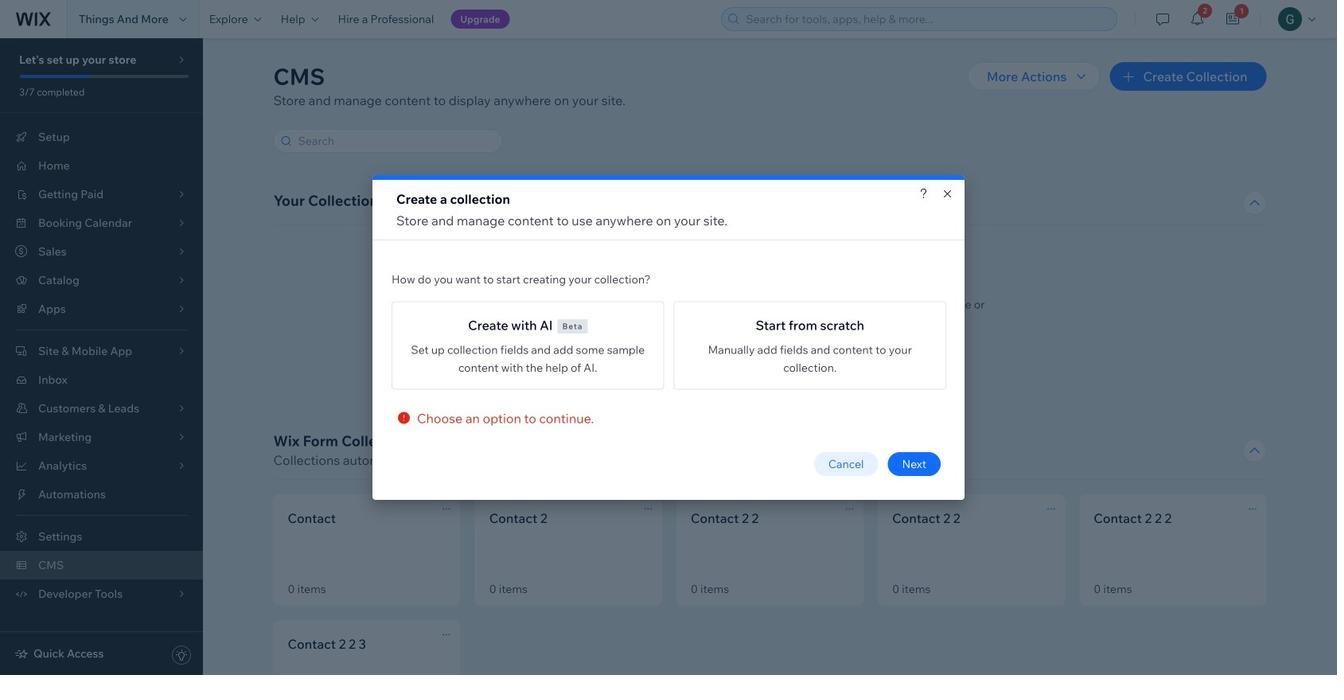 Task type: vqa. For each thing, say whether or not it's contained in the screenshot.
Search FIELD
yes



Task type: describe. For each thing, give the bounding box(es) containing it.
sidebar element
[[0, 38, 203, 675]]

Search for tools, apps, help & more... field
[[741, 8, 1112, 30]]



Task type: locate. For each thing, give the bounding box(es) containing it.
Search field
[[293, 130, 497, 152]]



